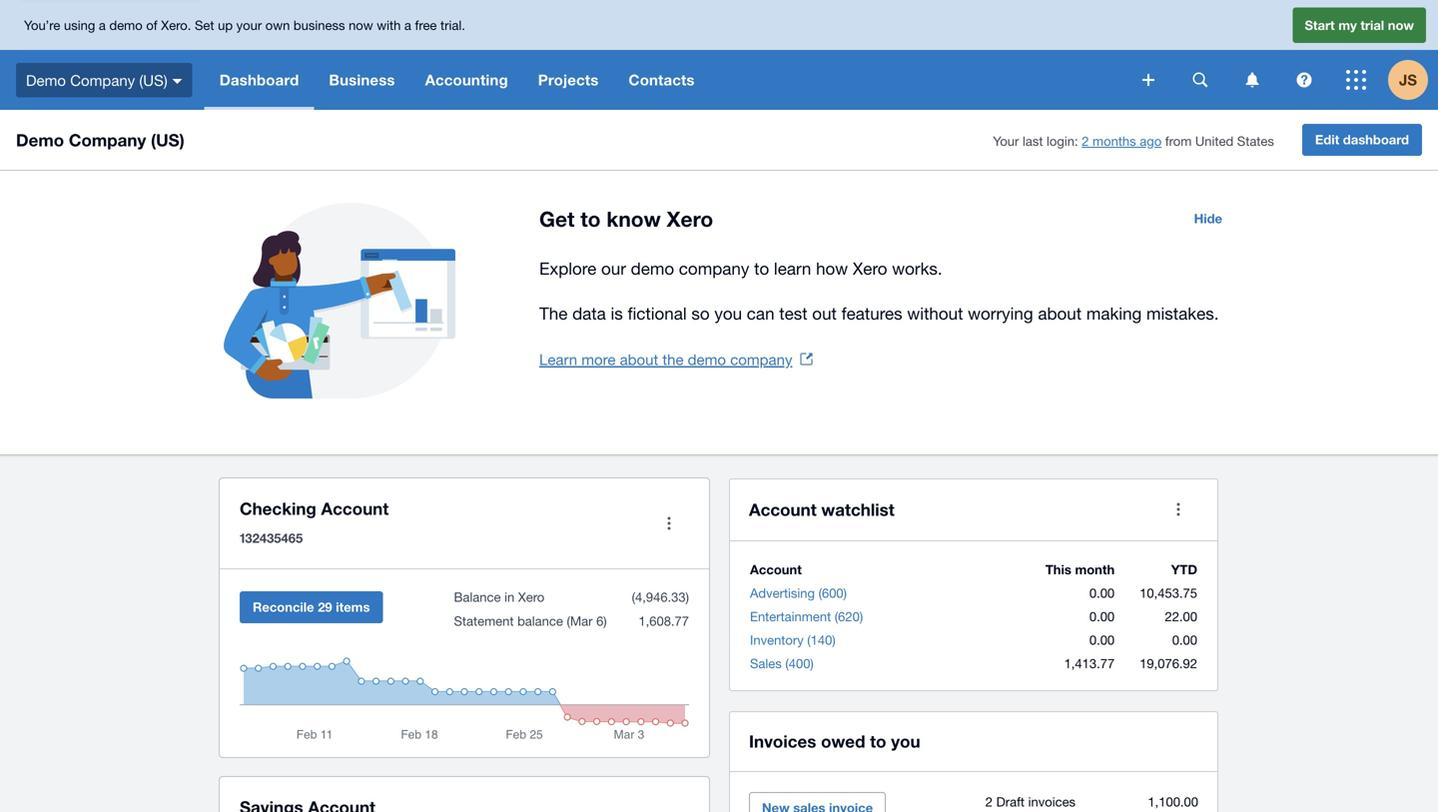 Task type: locate. For each thing, give the bounding box(es) containing it.
mistakes.
[[1147, 304, 1220, 323]]

svg image down start
[[1298, 72, 1313, 87]]

2 right login:
[[1082, 133, 1090, 149]]

a right using
[[99, 17, 106, 33]]

entertainment (620)
[[750, 609, 864, 625]]

business
[[294, 17, 345, 33]]

reconcile 29 items
[[253, 600, 370, 615]]

1 now from the left
[[349, 17, 373, 33]]

your
[[236, 17, 262, 33]]

draft
[[997, 794, 1025, 810]]

xero inside intro banner body element
[[853, 259, 888, 278]]

demo company (us) inside popup button
[[26, 71, 168, 89]]

demo right the
[[688, 351, 726, 368]]

0 horizontal spatial 2
[[986, 794, 993, 810]]

6)
[[597, 614, 607, 629]]

edit
[[1316, 132, 1340, 147]]

invoices owed to you
[[749, 731, 921, 751]]

hide
[[1195, 211, 1223, 226]]

you right owed
[[892, 731, 921, 751]]

demo left the "of"
[[109, 17, 143, 33]]

banner
[[0, 0, 1439, 110]]

making
[[1087, 304, 1142, 323]]

account up advertising
[[750, 562, 802, 578]]

svg image inside 'demo company (us)' popup button
[[173, 79, 183, 84]]

so
[[692, 304, 710, 323]]

the
[[663, 351, 684, 368]]

demo company (us) down 'demo company (us)' popup button
[[16, 130, 185, 150]]

(us) down 'demo company (us)' popup button
[[151, 130, 185, 150]]

dashboard
[[1344, 132, 1410, 147]]

2 left draft
[[986, 794, 993, 810]]

0 vertical spatial company
[[70, 71, 135, 89]]

checking account
[[240, 499, 389, 519]]

company inside popup button
[[70, 71, 135, 89]]

0.00
[[1090, 586, 1115, 601], [1090, 609, 1115, 625], [1090, 633, 1115, 648], [1173, 633, 1198, 648]]

1 vertical spatial to
[[755, 259, 770, 278]]

about left making
[[1039, 304, 1082, 323]]

0 horizontal spatial a
[[99, 17, 106, 33]]

account watchlist
[[749, 500, 895, 520]]

know
[[607, 206, 661, 231]]

invoices
[[1029, 794, 1076, 810]]

company
[[679, 259, 750, 278], [731, 351, 793, 368]]

how
[[816, 259, 849, 278]]

0.00 for 10,453.75
[[1090, 586, 1115, 601]]

company up so
[[679, 259, 750, 278]]

2 draft invoices
[[986, 794, 1076, 810]]

company left opens in a new tab icon
[[731, 351, 793, 368]]

0 vertical spatial demo
[[26, 71, 66, 89]]

accounts watchlist options image
[[1159, 490, 1199, 530]]

0 vertical spatial xero
[[667, 206, 714, 231]]

1 vertical spatial company
[[69, 130, 146, 150]]

(us) inside popup button
[[139, 71, 168, 89]]

company down 'demo company (us)' popup button
[[69, 130, 146, 150]]

1 vertical spatial about
[[620, 351, 659, 368]]

1 horizontal spatial a
[[405, 17, 412, 33]]

features
[[842, 304, 903, 323]]

1 vertical spatial demo
[[631, 259, 675, 278]]

0 horizontal spatial demo
[[109, 17, 143, 33]]

2 draft invoices link
[[986, 794, 1076, 810]]

now right the trial
[[1389, 17, 1415, 33]]

a
[[99, 17, 106, 33], [405, 17, 412, 33]]

account for account watchlist
[[749, 500, 817, 520]]

1 vertical spatial 2
[[986, 794, 993, 810]]

demo right our
[[631, 259, 675, 278]]

demo company (us) down using
[[26, 71, 168, 89]]

about left the
[[620, 351, 659, 368]]

more
[[582, 351, 616, 368]]

company down using
[[70, 71, 135, 89]]

to left learn
[[755, 259, 770, 278]]

start
[[1306, 17, 1336, 33]]

(us) down the "of"
[[139, 71, 168, 89]]

0 vertical spatial you
[[715, 304, 743, 323]]

about
[[1039, 304, 1082, 323], [620, 351, 659, 368]]

using
[[64, 17, 95, 33]]

1 vertical spatial demo company (us)
[[16, 130, 185, 150]]

set
[[195, 17, 214, 33]]

manage menu toggle image
[[650, 504, 689, 544]]

0.00 for 0.00
[[1090, 633, 1115, 648]]

works.
[[893, 259, 943, 278]]

now
[[349, 17, 373, 33], [1389, 17, 1415, 33]]

1 horizontal spatial demo
[[631, 259, 675, 278]]

0.00 link
[[1090, 586, 1115, 601], [1090, 609, 1115, 625], [1090, 633, 1115, 648], [1173, 633, 1198, 648]]

demo inside banner
[[109, 17, 143, 33]]

2 vertical spatial demo
[[688, 351, 726, 368]]

2 horizontal spatial demo
[[688, 351, 726, 368]]

0 vertical spatial company
[[679, 259, 750, 278]]

0 vertical spatial demo
[[109, 17, 143, 33]]

1 vertical spatial (us)
[[151, 130, 185, 150]]

1 vertical spatial you
[[892, 731, 921, 751]]

account for account
[[750, 562, 802, 578]]

inventory
[[750, 633, 804, 648]]

(4,946.33)
[[632, 590, 689, 605]]

this
[[1046, 562, 1072, 578]]

demo down 'demo company (us)' popup button
[[16, 130, 64, 150]]

entertainment (620) link
[[750, 609, 864, 625]]

dashboard
[[220, 71, 299, 89]]

now left with
[[349, 17, 373, 33]]

business button
[[314, 50, 410, 110]]

with
[[377, 17, 401, 33]]

watchlist
[[822, 500, 895, 520]]

xero right in
[[518, 590, 545, 605]]

2 months ago button
[[1082, 133, 1162, 149]]

xero right know
[[667, 206, 714, 231]]

0 vertical spatial (us)
[[139, 71, 168, 89]]

a left free
[[405, 17, 412, 33]]

sales (400) link
[[750, 656, 814, 671]]

svg image
[[1347, 70, 1367, 90], [1194, 72, 1209, 87], [1247, 72, 1260, 87], [1298, 72, 1313, 87], [1143, 74, 1155, 86], [173, 79, 183, 84]]

0 vertical spatial to
[[581, 206, 601, 231]]

dashboard link
[[205, 50, 314, 110]]

our
[[602, 259, 626, 278]]

0 vertical spatial demo company (us)
[[26, 71, 168, 89]]

js
[[1400, 71, 1418, 89]]

to
[[581, 206, 601, 231], [755, 259, 770, 278], [871, 731, 887, 751]]

you right so
[[715, 304, 743, 323]]

1 a from the left
[[99, 17, 106, 33]]

0 vertical spatial 2
[[1082, 133, 1090, 149]]

(us)
[[139, 71, 168, 89], [151, 130, 185, 150]]

xero.
[[161, 17, 191, 33]]

svg image down the xero.
[[173, 79, 183, 84]]

to right get
[[581, 206, 601, 231]]

2 horizontal spatial to
[[871, 731, 887, 751]]

0 horizontal spatial now
[[349, 17, 373, 33]]

1 horizontal spatial now
[[1389, 17, 1415, 33]]

demo company (us)
[[26, 71, 168, 89], [16, 130, 185, 150]]

1 vertical spatial xero
[[853, 259, 888, 278]]

1 horizontal spatial to
[[755, 259, 770, 278]]

company
[[70, 71, 135, 89], [69, 130, 146, 150]]

is
[[611, 304, 623, 323]]

you inside intro banner body element
[[715, 304, 743, 323]]

svg image up "united"
[[1194, 72, 1209, 87]]

(400)
[[786, 656, 814, 671]]

to right owed
[[871, 731, 887, 751]]

22.00
[[1166, 609, 1198, 625]]

contacts
[[629, 71, 695, 89]]

reconcile
[[253, 600, 314, 615]]

accounting button
[[410, 50, 523, 110]]

xero
[[667, 206, 714, 231], [853, 259, 888, 278], [518, 590, 545, 605]]

in
[[505, 590, 515, 605]]

0.00 link for 0.00
[[1090, 633, 1115, 648]]

0 horizontal spatial about
[[620, 351, 659, 368]]

projects
[[538, 71, 599, 89]]

2 horizontal spatial xero
[[853, 259, 888, 278]]

demo down you're
[[26, 71, 66, 89]]

1 horizontal spatial 2
[[1082, 133, 1090, 149]]

account left watchlist on the bottom of page
[[749, 500, 817, 520]]

without
[[908, 304, 964, 323]]

0 vertical spatial about
[[1039, 304, 1082, 323]]

js button
[[1389, 50, 1439, 110]]

banner containing dashboard
[[0, 0, 1439, 110]]

you're
[[24, 17, 60, 33]]

0 horizontal spatial you
[[715, 304, 743, 323]]

10,453.75
[[1140, 586, 1198, 601]]

1 horizontal spatial about
[[1039, 304, 1082, 323]]

0 horizontal spatial xero
[[518, 590, 545, 605]]

ago
[[1140, 133, 1162, 149]]

demo
[[109, 17, 143, 33], [631, 259, 675, 278], [688, 351, 726, 368]]

items
[[336, 600, 370, 615]]

xero right how on the right of page
[[853, 259, 888, 278]]

statement balance (mar 6)
[[454, 614, 607, 629]]

1 vertical spatial company
[[731, 351, 793, 368]]



Task type: describe. For each thing, give the bounding box(es) containing it.
ytd
[[1172, 562, 1198, 578]]

10,453.75 link
[[1140, 586, 1198, 601]]

last
[[1023, 133, 1044, 149]]

svg image up ago
[[1143, 74, 1155, 86]]

(620)
[[835, 609, 864, 625]]

edit dashboard button
[[1303, 124, 1423, 156]]

test
[[780, 304, 808, 323]]

svg image left js
[[1347, 70, 1367, 90]]

2 vertical spatial to
[[871, 731, 887, 751]]

1 vertical spatial demo
[[16, 130, 64, 150]]

29
[[318, 600, 332, 615]]

edit dashboard
[[1316, 132, 1410, 147]]

trial.
[[441, 17, 465, 33]]

learn
[[540, 351, 578, 368]]

account right checking
[[321, 499, 389, 519]]

demo inside intro banner body element
[[631, 259, 675, 278]]

united
[[1196, 133, 1234, 149]]

months
[[1093, 133, 1137, 149]]

up
[[218, 17, 233, 33]]

1 horizontal spatial you
[[892, 731, 921, 751]]

get to know xero
[[540, 206, 714, 231]]

opens in a new tab image
[[801, 353, 813, 365]]

your
[[994, 133, 1020, 149]]

intro banner body element
[[540, 255, 1235, 328]]

explore
[[540, 259, 597, 278]]

the
[[540, 304, 568, 323]]

my
[[1339, 17, 1358, 33]]

demo inside popup button
[[26, 71, 66, 89]]

states
[[1238, 133, 1275, 149]]

trial
[[1361, 17, 1385, 33]]

inventory (140) link
[[750, 633, 836, 648]]

free
[[415, 17, 437, 33]]

business
[[329, 71, 395, 89]]

this month
[[1046, 562, 1115, 578]]

2 vertical spatial xero
[[518, 590, 545, 605]]

contacts button
[[614, 50, 710, 110]]

0.00 link for 10,453.75
[[1090, 586, 1115, 601]]

advertising (600)
[[750, 586, 847, 601]]

1 horizontal spatial xero
[[667, 206, 714, 231]]

(mar
[[567, 614, 593, 629]]

1,413.77
[[1065, 656, 1115, 671]]

reconcile 29 items button
[[240, 592, 383, 624]]

2 a from the left
[[405, 17, 412, 33]]

2 now from the left
[[1389, 17, 1415, 33]]

the data is fictional so you can test out features without worrying about making mistakes.
[[540, 304, 1220, 323]]

132435465
[[240, 531, 303, 546]]

month
[[1076, 562, 1115, 578]]

account watchlist link
[[749, 496, 895, 524]]

get
[[540, 206, 575, 231]]

invoices
[[749, 731, 817, 751]]

learn
[[774, 259, 812, 278]]

checking
[[240, 499, 317, 519]]

out
[[813, 304, 837, 323]]

accounting
[[425, 71, 508, 89]]

19,076.92 link
[[1140, 656, 1198, 671]]

balance
[[518, 614, 563, 629]]

your last login: 2 months ago from united states
[[994, 133, 1275, 149]]

0.00 for 22.00
[[1090, 609, 1115, 625]]

data
[[573, 304, 606, 323]]

learn more about the demo company
[[540, 351, 793, 368]]

1,100.00 link
[[1149, 794, 1199, 810]]

sales (400)
[[750, 656, 814, 671]]

statement
[[454, 614, 514, 629]]

to inside intro banner body element
[[755, 259, 770, 278]]

inventory (140)
[[750, 633, 836, 648]]

learn more about the demo company link
[[540, 351, 821, 368]]

owed
[[821, 731, 866, 751]]

22.00 link
[[1166, 609, 1198, 625]]

invoices owed to you link
[[749, 727, 921, 755]]

login:
[[1047, 133, 1079, 149]]

company inside intro banner body element
[[679, 259, 750, 278]]

explore our demo company to learn how xero works.
[[540, 259, 943, 278]]

can
[[747, 304, 775, 323]]

(140)
[[808, 633, 836, 648]]

1,413.77 link
[[1065, 656, 1115, 671]]

you're using a demo of xero. set up your own business now with a free trial.
[[24, 17, 465, 33]]

0 horizontal spatial to
[[581, 206, 601, 231]]

fictional
[[628, 304, 687, 323]]

about inside intro banner body element
[[1039, 304, 1082, 323]]

worrying
[[968, 304, 1034, 323]]

from
[[1166, 133, 1192, 149]]

balance
[[454, 590, 501, 605]]

start my trial now
[[1306, 17, 1415, 33]]

hide button
[[1183, 203, 1235, 235]]

own
[[266, 17, 290, 33]]

0.00 link for 22.00
[[1090, 609, 1115, 625]]

(600)
[[819, 586, 847, 601]]

of
[[146, 17, 158, 33]]

svg image up states
[[1247, 72, 1260, 87]]

sales
[[750, 656, 782, 671]]



Task type: vqa. For each thing, say whether or not it's contained in the screenshot.
middle Xero
yes



